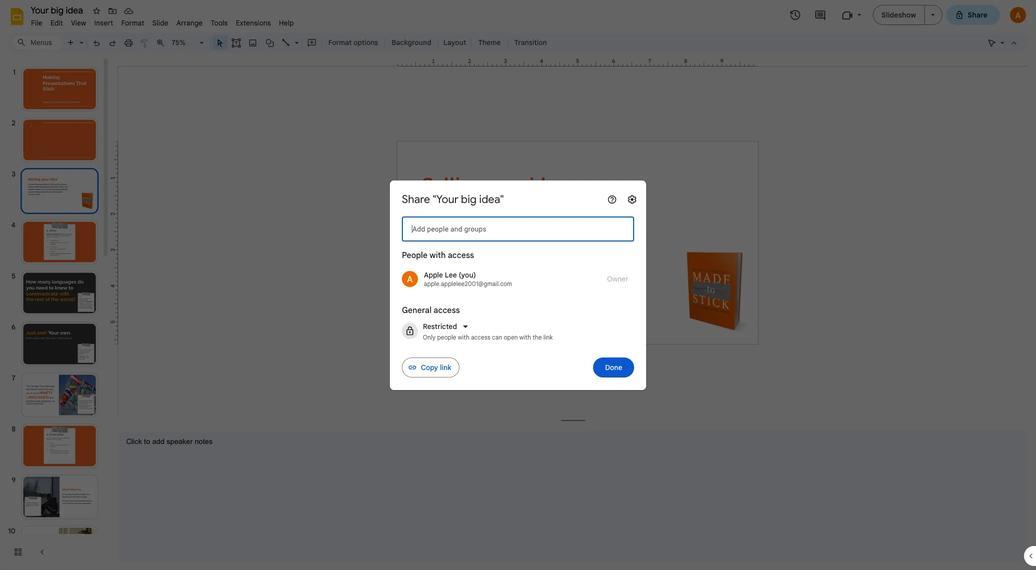 Task type: describe. For each thing, give the bounding box(es) containing it.
background button
[[387, 35, 436, 50]]

application containing format options
[[0, 0, 1037, 571]]

Star checkbox
[[90, 4, 104, 18]]

format
[[329, 38, 352, 47]]

transition
[[515, 38, 547, 47]]

mode and view toolbar
[[985, 33, 1023, 53]]

menu bar banner
[[0, 0, 1037, 571]]

Rename text field
[[27, 4, 89, 16]]

menu bar inside 'menu bar' banner
[[27, 13, 298, 30]]

format options
[[329, 38, 378, 47]]

transition button
[[510, 35, 552, 50]]



Task type: locate. For each thing, give the bounding box(es) containing it.
theme
[[478, 38, 501, 47]]

navigation
[[0, 57, 110, 571]]

options
[[354, 38, 378, 47]]

share. private to only me. image
[[955, 10, 964, 19]]

background
[[392, 38, 432, 47]]

Menus field
[[13, 36, 63, 50]]

menu bar
[[27, 13, 298, 30]]

application
[[0, 0, 1037, 571]]

format options button
[[324, 35, 383, 50]]

theme button
[[474, 35, 506, 50]]

main toolbar
[[62, 35, 552, 50]]



Task type: vqa. For each thing, say whether or not it's contained in the screenshot.
Attribute differences to text box
no



